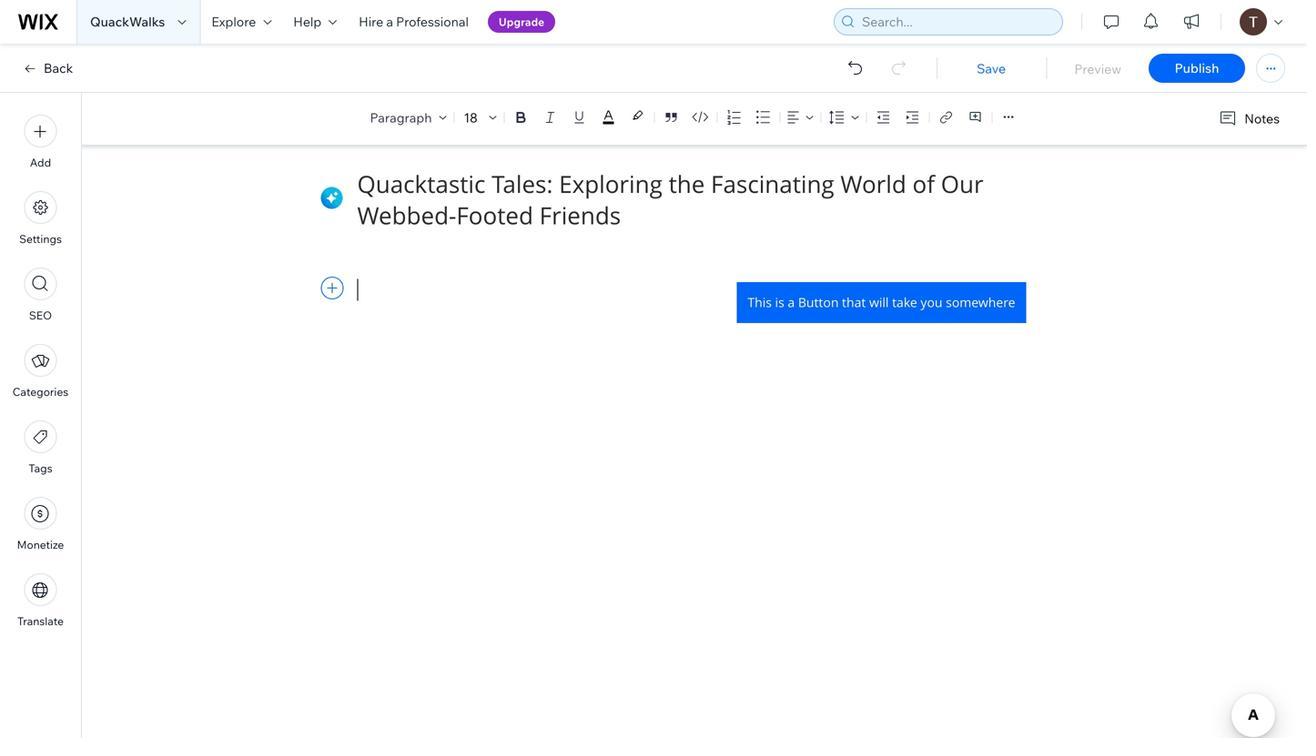 Task type: locate. For each thing, give the bounding box(es) containing it.
somewhere
[[946, 294, 1016, 311]]

add
[[30, 156, 51, 169]]

a right is
[[788, 294, 795, 311]]

a inside button
[[788, 294, 795, 311]]

seo
[[29, 309, 52, 322]]

paragraph
[[370, 109, 432, 125]]

save button
[[955, 60, 1028, 77]]

hire a professional link
[[348, 0, 480, 44]]

tags
[[29, 462, 52, 475]]

this is a button that will take you somewhere
[[748, 294, 1016, 311]]

back button
[[22, 60, 73, 76]]

hire
[[359, 14, 383, 30]]

Add a Catchy Title text field
[[357, 168, 1019, 231]]

menu
[[0, 104, 81, 639]]

0 vertical spatial a
[[386, 14, 393, 30]]

settings
[[19, 232, 62, 246]]

1 horizontal spatial a
[[788, 294, 795, 311]]

monetize button
[[17, 497, 64, 552]]

upgrade button
[[488, 11, 555, 33]]

translate button
[[17, 574, 64, 628]]

professional
[[396, 14, 469, 30]]

a
[[386, 14, 393, 30], [788, 294, 795, 311]]

notes
[[1245, 111, 1280, 127]]

a right hire
[[386, 14, 393, 30]]

1 vertical spatial a
[[788, 294, 795, 311]]

take
[[892, 294, 917, 311]]

you
[[921, 294, 943, 311]]

monetize
[[17, 538, 64, 552]]

quackwalks
[[90, 14, 165, 30]]

0 horizontal spatial a
[[386, 14, 393, 30]]

publish button
[[1149, 54, 1245, 83]]



Task type: describe. For each thing, give the bounding box(es) containing it.
seo button
[[24, 268, 57, 322]]

this is a button that will take you somewhere button
[[737, 282, 1026, 323]]

this
[[748, 294, 772, 311]]

publish
[[1175, 60, 1219, 76]]

that
[[842, 294, 866, 311]]

help
[[293, 14, 321, 30]]

will
[[869, 294, 889, 311]]

help button
[[282, 0, 348, 44]]

categories button
[[13, 344, 68, 399]]

categories
[[13, 385, 68, 399]]

menu containing add
[[0, 104, 81, 639]]

upgrade
[[499, 15, 545, 29]]

translate
[[17, 615, 64, 628]]

paragraph button
[[366, 105, 450, 130]]

settings button
[[19, 191, 62, 246]]

tags button
[[24, 421, 57, 475]]

add button
[[24, 115, 57, 169]]

Search... field
[[857, 9, 1057, 35]]

explore
[[212, 14, 256, 30]]

button
[[798, 294, 839, 311]]

back
[[44, 60, 73, 76]]

is
[[775, 294, 785, 311]]

Font Size field
[[462, 109, 482, 126]]

save
[[977, 60, 1006, 76]]

notes button
[[1212, 107, 1286, 131]]

hire a professional
[[359, 14, 469, 30]]



Task type: vqa. For each thing, say whether or not it's contained in the screenshot.
Picks
no



